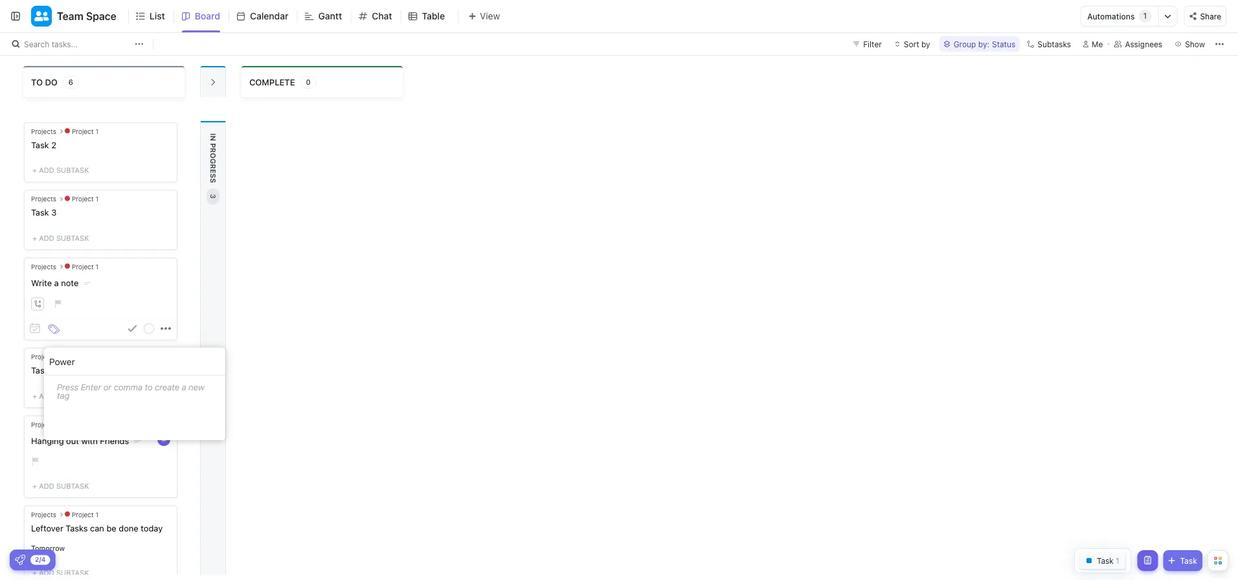 Task type: describe. For each thing, give the bounding box(es) containing it.
project 1 for tasks
[[72, 511, 99, 519]]

can
[[90, 523, 104, 533]]

‎task 2
[[31, 140, 56, 150]]

hanging
[[31, 436, 64, 446]]

me
[[1092, 40, 1104, 49]]

3 subtask from the top
[[56, 324, 89, 333]]

to do
[[31, 77, 58, 87]]

or
[[104, 383, 112, 392]]

today
[[141, 523, 163, 533]]

2 s from the top
[[209, 178, 217, 183]]

board link
[[195, 0, 225, 32]]

6 projects from the top
[[31, 511, 56, 519]]

enter
[[81, 383, 101, 392]]

2/4
[[35, 556, 46, 564]]

0 vertical spatial task
[[31, 208, 49, 217]]

Search tasks... text field
[[24, 35, 132, 53]]

0 vertical spatial 3
[[209, 194, 217, 199]]

0
[[306, 78, 311, 86]]

assignees
[[1126, 40, 1163, 49]]

press
[[57, 383, 79, 392]]

tag
[[57, 391, 70, 401]]

p
[[209, 143, 217, 148]]

project for 2
[[72, 128, 94, 135]]

1 + add subtask from the top
[[32, 166, 89, 175]]

4 subtask from the top
[[56, 392, 89, 400]]

3 + add subtask from the top
[[32, 324, 89, 333]]

leftover tasks can be done today
[[31, 523, 163, 533]]

5 + from the top
[[32, 482, 37, 490]]

2 r from the top
[[209, 164, 217, 169]]

1 vertical spatial task
[[31, 366, 49, 375]]

1 add from the top
[[39, 166, 54, 175]]

onboarding checklist button image
[[15, 555, 25, 566]]

write
[[31, 278, 52, 288]]

project 1 for 2
[[72, 128, 99, 135]]

0 vertical spatial a
[[54, 278, 59, 288]]

project 2
[[65, 353, 92, 361]]

list link
[[150, 0, 170, 32]]

complete
[[249, 77, 295, 87]]

2 for ‎task 2
[[51, 140, 56, 150]]

chat link
[[372, 0, 397, 32]]

search tasks...
[[24, 40, 78, 49]]

space
[[86, 10, 116, 22]]

me button
[[1078, 36, 1109, 52]]

2 subtask from the top
[[56, 234, 89, 242]]

note
[[61, 278, 79, 288]]

table
[[422, 11, 445, 21]]

new
[[189, 383, 205, 392]]

1 for tasks
[[96, 511, 99, 519]]

4 + add subtask from the top
[[32, 392, 89, 400]]

team space
[[57, 10, 116, 22]]

3 add from the top
[[39, 324, 54, 333]]

‎task
[[31, 140, 49, 150]]

1 + from the top
[[32, 166, 37, 175]]

table link
[[422, 0, 450, 32]]

1 s from the top
[[209, 174, 217, 178]]

2 vertical spatial 3
[[51, 366, 57, 375]]

1 subtask from the top
[[56, 166, 89, 175]]

press enter or comma to create a new tag
[[57, 383, 205, 401]]

write a note
[[31, 278, 79, 288]]

1 for 3
[[96, 195, 99, 203]]

friends
[[100, 436, 129, 446]]

calendar link
[[250, 0, 294, 32]]

automations
[[1088, 12, 1135, 21]]

2 projects from the top
[[31, 195, 56, 203]]

5 add from the top
[[39, 482, 54, 490]]



Task type: locate. For each thing, give the bounding box(es) containing it.
project for tasks
[[72, 511, 94, 519]]

gantt
[[318, 11, 342, 21]]

1 vertical spatial task 3
[[31, 366, 57, 375]]

project 1
[[72, 128, 99, 135], [72, 195, 99, 203], [72, 263, 99, 271], [72, 511, 99, 519]]

onboarding checklist button element
[[15, 555, 25, 566]]

to
[[31, 77, 43, 87], [145, 383, 153, 392]]

subtask up project 2
[[56, 324, 89, 333]]

3 projects from the top
[[31, 263, 56, 271]]

to inside press enter or comma to create a new tag
[[145, 383, 153, 392]]

team
[[57, 10, 83, 22]]

task 3
[[31, 208, 57, 217], [31, 366, 57, 375]]

4 + from the top
[[32, 392, 37, 400]]

+ up "leftover"
[[32, 482, 37, 490]]

r up g
[[209, 148, 217, 153]]

share button
[[1184, 6, 1227, 27]]

comma
[[114, 383, 143, 392]]

6 add from the top
[[39, 569, 54, 578]]

chat
[[372, 11, 392, 21]]

1 vertical spatial a
[[182, 383, 186, 392]]

with
[[81, 436, 98, 446]]

1 horizontal spatial 2
[[88, 353, 92, 361]]

subtask down ‎task 2
[[56, 166, 89, 175]]

+ add subtask
[[32, 166, 89, 175], [32, 234, 89, 242], [32, 324, 89, 333], [32, 392, 89, 400], [32, 482, 89, 490], [32, 569, 89, 578]]

0 vertical spatial r
[[209, 148, 217, 153]]

a left new
[[182, 383, 186, 392]]

projects up "leftover"
[[31, 511, 56, 519]]

subtask
[[56, 166, 89, 175], [56, 234, 89, 242], [56, 324, 89, 333], [56, 392, 89, 400], [56, 482, 89, 490], [56, 569, 89, 578]]

add down write
[[39, 324, 54, 333]]

projects up ‎task 2
[[31, 128, 56, 135]]

6 + from the top
[[32, 569, 37, 578]]

1 vertical spatial to
[[145, 383, 153, 392]]

+ add subtask up project 2
[[32, 324, 89, 333]]

1
[[1144, 11, 1147, 21], [96, 128, 99, 135], [96, 195, 99, 203], [96, 263, 99, 271], [96, 511, 99, 519]]

1 task 3 from the top
[[31, 208, 57, 217]]

be
[[107, 523, 116, 533]]

0 horizontal spatial to
[[31, 77, 43, 87]]

+ add subtask down project 2
[[32, 392, 89, 400]]

5 + add subtask from the top
[[32, 482, 89, 490]]

add down 2/4
[[39, 569, 54, 578]]

add up "leftover"
[[39, 482, 54, 490]]

0 vertical spatial to
[[31, 77, 43, 87]]

create
[[155, 383, 180, 392]]

n
[[209, 136, 217, 141]]

5 subtask from the top
[[56, 482, 89, 490]]

+ add subtask up write a note
[[32, 234, 89, 242]]

4 project 1 from the top
[[72, 511, 99, 519]]

3 + from the top
[[32, 324, 37, 333]]

Search or Create New text field
[[44, 348, 225, 376]]

s down g
[[209, 174, 217, 178]]

project for 3
[[72, 195, 94, 203]]

+ up write
[[32, 234, 37, 242]]

5 projects from the top
[[31, 421, 56, 428]]

0 horizontal spatial 2
[[51, 140, 56, 150]]

task
[[31, 208, 49, 217], [31, 366, 49, 375], [1181, 556, 1198, 566]]

2
[[51, 140, 56, 150], [88, 353, 92, 361]]

projects left project 2
[[31, 353, 56, 361]]

6 subtask from the top
[[56, 569, 89, 578]]

out
[[66, 436, 79, 446]]

to left do
[[31, 77, 43, 87]]

subtask down tasks
[[56, 569, 89, 578]]

calendar
[[250, 11, 289, 21]]

add
[[39, 166, 54, 175], [39, 234, 54, 242], [39, 324, 54, 333], [39, 392, 54, 400], [39, 482, 54, 490], [39, 569, 54, 578]]

1 horizontal spatial a
[[182, 383, 186, 392]]

leftover
[[31, 523, 63, 533]]

1 vertical spatial 3
[[51, 208, 57, 217]]

tasks...
[[52, 40, 78, 49]]

2 + add subtask from the top
[[32, 234, 89, 242]]

2 vertical spatial task
[[1181, 556, 1198, 566]]

to left create
[[145, 383, 153, 392]]

list
[[150, 11, 165, 21]]

projects up hanging
[[31, 421, 56, 428]]

share
[[1201, 12, 1222, 21]]

do
[[45, 77, 58, 87]]

assignees button
[[1109, 36, 1169, 52]]

add left tag
[[39, 392, 54, 400]]

a left the note
[[54, 278, 59, 288]]

2 right ‎task
[[51, 140, 56, 150]]

+
[[32, 166, 37, 175], [32, 234, 37, 242], [32, 324, 37, 333], [32, 392, 37, 400], [32, 482, 37, 490], [32, 569, 37, 578]]

projects
[[31, 128, 56, 135], [31, 195, 56, 203], [31, 263, 56, 271], [31, 353, 56, 361], [31, 421, 56, 428], [31, 511, 56, 519]]

0 vertical spatial task 3
[[31, 208, 57, 217]]

a inside press enter or comma to create a new tag
[[182, 383, 186, 392]]

+ down write
[[32, 324, 37, 333]]

add down ‎task 2
[[39, 166, 54, 175]]

3 project 1 from the top
[[72, 263, 99, 271]]

+ left tag
[[32, 392, 37, 400]]

done
[[119, 523, 138, 533]]

1 for 2
[[96, 128, 99, 135]]

+ add subtask down 2/4
[[32, 569, 89, 578]]

2 task 3 from the top
[[31, 366, 57, 375]]

project 1 for 3
[[72, 195, 99, 203]]

add up write
[[39, 234, 54, 242]]

2 for project 2
[[88, 353, 92, 361]]

0 horizontal spatial a
[[54, 278, 59, 288]]

+ add subtask down ‎task 2
[[32, 166, 89, 175]]

e
[[209, 169, 217, 174]]

subtask left or
[[56, 392, 89, 400]]

tasks
[[66, 523, 88, 533]]

2 project 1 from the top
[[72, 195, 99, 203]]

g
[[209, 159, 217, 164]]

+ down 2/4
[[32, 569, 37, 578]]

r down o
[[209, 164, 217, 169]]

i n p r o g r e s s
[[209, 133, 217, 183]]

subtask up the note
[[56, 234, 89, 242]]

1 horizontal spatial to
[[145, 383, 153, 392]]

2 + from the top
[[32, 234, 37, 242]]

o
[[209, 153, 217, 159]]

r
[[209, 148, 217, 153], [209, 164, 217, 169]]

i
[[209, 133, 217, 136]]

2 add from the top
[[39, 234, 54, 242]]

6
[[69, 78, 73, 86]]

6 + add subtask from the top
[[32, 569, 89, 578]]

a
[[54, 278, 59, 288], [182, 383, 186, 392]]

4 projects from the top
[[31, 353, 56, 361]]

1 r from the top
[[209, 148, 217, 153]]

4 add from the top
[[39, 392, 54, 400]]

+ add subtask up "leftover"
[[32, 482, 89, 490]]

0 vertical spatial 2
[[51, 140, 56, 150]]

s down the "e"
[[209, 178, 217, 183]]

1 projects from the top
[[31, 128, 56, 135]]

team space button
[[52, 2, 116, 30]]

board
[[195, 11, 220, 21]]

s
[[209, 174, 217, 178], [209, 178, 217, 183]]

projects up write
[[31, 263, 56, 271]]

1 project 1 from the top
[[72, 128, 99, 135]]

1 vertical spatial 2
[[88, 353, 92, 361]]

projects down ‎task 2
[[31, 195, 56, 203]]

project
[[72, 128, 94, 135], [72, 195, 94, 203], [72, 263, 94, 271], [65, 353, 87, 361], [72, 511, 94, 519]]

1 vertical spatial r
[[209, 164, 217, 169]]

+ down ‎task
[[32, 166, 37, 175]]

hanging out with friends
[[31, 436, 129, 446]]

3
[[209, 194, 217, 199], [51, 208, 57, 217], [51, 366, 57, 375]]

search
[[24, 40, 49, 49]]

2 up enter on the bottom left of page
[[88, 353, 92, 361]]

subtask up tasks
[[56, 482, 89, 490]]

gantt link
[[318, 0, 347, 32]]



Task type: vqa. For each thing, say whether or not it's contained in the screenshot.
'1 task selected'
no



